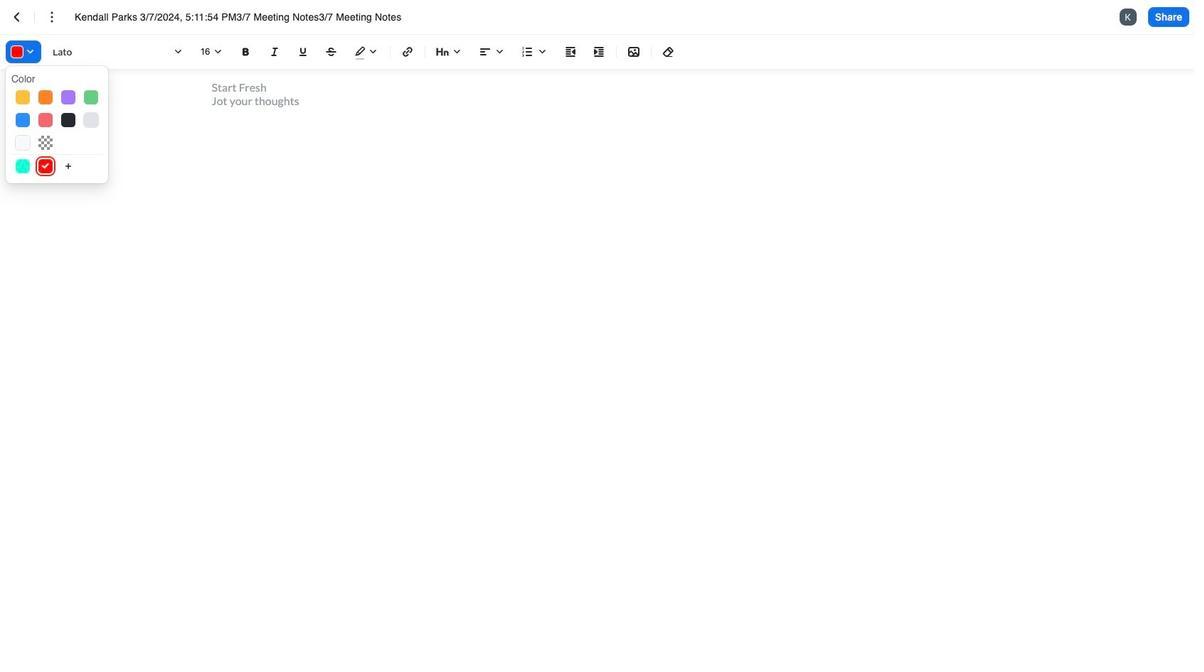 Task type: locate. For each thing, give the bounding box(es) containing it.
blue menu item
[[16, 113, 30, 127]]

kendall parks image
[[1120, 9, 1137, 26]]

menu
[[6, 66, 108, 184]]

#ff0000 menu item
[[38, 159, 53, 174]]

red menu item
[[38, 113, 53, 127]]

None text field
[[75, 10, 428, 24]]

clear style image
[[660, 43, 677, 60]]

orange menu item
[[38, 90, 53, 105]]

all notes image
[[9, 9, 26, 26]]

italic image
[[266, 43, 283, 60]]

gray menu item
[[84, 113, 98, 127]]



Task type: vqa. For each thing, say whether or not it's contained in the screenshot.
All Notes ICON
yes



Task type: describe. For each thing, give the bounding box(es) containing it.
green menu item
[[84, 90, 98, 105]]

more image
[[43, 9, 60, 26]]

increase indent image
[[590, 43, 608, 60]]

insert image image
[[625, 43, 642, 60]]

underline image
[[295, 43, 312, 60]]

black menu item
[[61, 113, 75, 127]]

yellow menu item
[[16, 90, 30, 105]]

#00ffd9ff menu item
[[16, 159, 30, 174]]

link image
[[399, 43, 416, 60]]

white menu item
[[16, 136, 30, 150]]

bold image
[[238, 43, 255, 60]]

clear menu item
[[38, 136, 53, 150]]

purple menu item
[[61, 90, 75, 105]]

decrease indent image
[[562, 43, 579, 60]]

strikethrough image
[[323, 43, 340, 60]]



